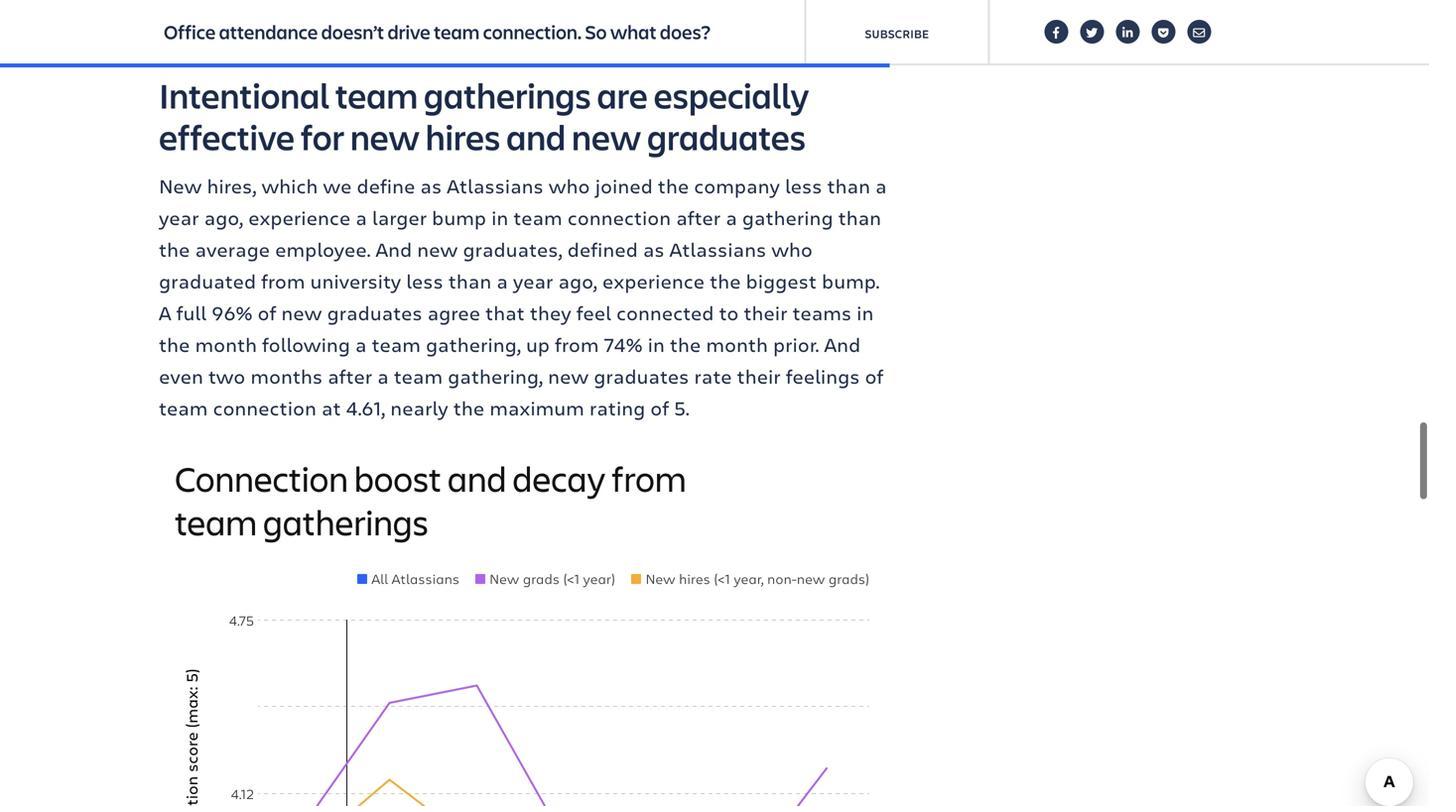 Task type: vqa. For each thing, say whether or not it's contained in the screenshot.
the bottom GET IT FREE
no



Task type: describe. For each thing, give the bounding box(es) containing it.
new up joined
[[572, 113, 641, 160]]

are
[[597, 72, 648, 119]]

1 vertical spatial their
[[737, 363, 781, 390]]

which
[[261, 172, 318, 199]]

0 horizontal spatial from
[[261, 268, 305, 294]]

1 vertical spatial experience
[[602, 268, 705, 294]]

1 vertical spatial atlassians
[[670, 236, 766, 263]]

months
[[250, 363, 323, 390]]

graduates,
[[463, 236, 562, 263]]

1 month from the left
[[195, 331, 257, 358]]

define
[[357, 172, 415, 199]]

0 vertical spatial year
[[159, 204, 199, 231]]

1 vertical spatial less
[[406, 268, 443, 294]]

1 horizontal spatial of
[[650, 395, 669, 421]]

teams
[[792, 299, 852, 326]]

0 horizontal spatial in
[[491, 204, 508, 231]]

0 vertical spatial who
[[549, 172, 590, 199]]

at
[[321, 395, 341, 421]]

two
[[208, 363, 245, 390]]

new down bump
[[417, 236, 458, 263]]

1 horizontal spatial and
[[824, 331, 861, 358]]

1 vertical spatial after
[[328, 363, 372, 390]]

connected
[[616, 299, 714, 326]]

university
[[310, 268, 401, 294]]

0 horizontal spatial as
[[420, 172, 442, 199]]

rating
[[589, 395, 645, 421]]

so
[[585, 18, 607, 45]]

2 vertical spatial than
[[448, 268, 491, 294]]

effective
[[159, 113, 295, 160]]

1 vertical spatial graduates
[[327, 299, 422, 326]]

they
[[530, 299, 571, 326]]

1 horizontal spatial year
[[513, 268, 553, 294]]

larger
[[372, 204, 427, 231]]

0 vertical spatial of
[[258, 299, 276, 326]]

bump.
[[822, 268, 880, 294]]

1 vertical spatial connection
[[213, 395, 316, 421]]

a
[[159, 299, 171, 326]]

1 horizontal spatial connection
[[567, 204, 671, 231]]

intentional
[[159, 72, 329, 119]]

1 vertical spatial in
[[857, 299, 874, 326]]

74%
[[604, 331, 643, 358]]

maximum
[[489, 395, 584, 421]]

new up following
[[281, 299, 322, 326]]

office attendance doesn't drive team connection. so what does?
[[164, 18, 711, 45]]

new hires, which we define as atlassians who joined the company less than a year ago, experience a larger bump in team connection after a gathering than the average employee. and new graduates, defined as atlassians who graduated from university less than a year ago, experience the biggest bump. a full 96% of new graduates agree that they feel connected to their teams in the month following a team gathering, up from 74% in the month prior. and even two months after a team gathering, new graduates rate their feelings of team connection at 4.61, nearly the maximum rating of 5.
[[159, 172, 887, 421]]

0 vertical spatial less
[[785, 172, 822, 199]]

prior.
[[773, 331, 819, 358]]

1 vertical spatial gathering,
[[448, 363, 543, 390]]

doesn't
[[321, 18, 384, 45]]

2 horizontal spatial of
[[865, 363, 883, 390]]

0 vertical spatial gathering,
[[426, 331, 521, 358]]

connection.
[[483, 18, 582, 45]]

the up to
[[710, 268, 741, 294]]

1 vertical spatial ago,
[[558, 268, 597, 294]]

average
[[195, 236, 270, 263]]

96%
[[211, 299, 253, 326]]

up
[[526, 331, 550, 358]]

1 horizontal spatial who
[[771, 236, 813, 263]]



Task type: locate. For each thing, give the bounding box(es) containing it.
joined
[[595, 172, 653, 199]]

0 horizontal spatial after
[[328, 363, 372, 390]]

less
[[785, 172, 822, 199], [406, 268, 443, 294]]

less up agree
[[406, 268, 443, 294]]

defined
[[567, 236, 638, 263]]

2 horizontal spatial in
[[857, 299, 874, 326]]

month up 'two'
[[195, 331, 257, 358]]

following
[[262, 331, 350, 358]]

feelings
[[786, 363, 860, 390]]

subscribe link
[[865, 26, 929, 42]]

4.61,
[[346, 395, 385, 421]]

the up even on the top left of page
[[159, 331, 190, 358]]

2 month from the left
[[706, 331, 768, 358]]

gathering
[[742, 204, 833, 231]]

hires
[[426, 113, 500, 160]]

new
[[159, 172, 202, 199]]

connection
[[567, 204, 671, 231], [213, 395, 316, 421]]

0 horizontal spatial who
[[549, 172, 590, 199]]

of
[[258, 299, 276, 326], [865, 363, 883, 390], [650, 395, 669, 421]]

0 vertical spatial graduates
[[647, 113, 806, 160]]

graduated
[[159, 268, 256, 294]]

the up graduated on the top left of the page
[[159, 236, 190, 263]]

drive
[[387, 18, 430, 45]]

employee.
[[275, 236, 371, 263]]

does?
[[660, 18, 711, 45]]

subscribe
[[865, 26, 929, 42]]

from down feel
[[555, 331, 599, 358]]

to
[[719, 299, 739, 326]]

1 horizontal spatial month
[[706, 331, 768, 358]]

0 horizontal spatial ago,
[[204, 204, 243, 231]]

1 vertical spatial as
[[643, 236, 665, 263]]

in right 74%
[[648, 331, 665, 358]]

biggest
[[746, 268, 817, 294]]

atlassians up bump
[[447, 172, 544, 199]]

1 vertical spatial who
[[771, 236, 813, 263]]

gathering, up maximum at the left
[[448, 363, 543, 390]]

0 vertical spatial as
[[420, 172, 442, 199]]

a
[[875, 172, 887, 199], [356, 204, 367, 231], [726, 204, 737, 231], [496, 268, 508, 294], [355, 331, 367, 358], [377, 363, 389, 390]]

1 vertical spatial of
[[865, 363, 883, 390]]

the down "connected"
[[670, 331, 701, 358]]

in up graduates,
[[491, 204, 508, 231]]

after down company
[[676, 204, 721, 231]]

year
[[159, 204, 199, 231], [513, 268, 553, 294]]

even
[[159, 363, 203, 390]]

less up 'gathering'
[[785, 172, 822, 199]]

feel
[[576, 299, 611, 326]]

2 vertical spatial graduates
[[594, 363, 689, 390]]

of right 96%
[[258, 299, 276, 326]]

graduates inside "intentional team gatherings are especially effective for new hires and new graduates"
[[647, 113, 806, 160]]

1 horizontal spatial as
[[643, 236, 665, 263]]

1 horizontal spatial less
[[785, 172, 822, 199]]

new up define
[[350, 113, 420, 160]]

and
[[376, 236, 412, 263], [824, 331, 861, 358]]

in
[[491, 204, 508, 231], [857, 299, 874, 326], [648, 331, 665, 358]]

0 horizontal spatial connection
[[213, 395, 316, 421]]

connection down joined
[[567, 204, 671, 231]]

especially
[[654, 72, 809, 119]]

from
[[261, 268, 305, 294], [555, 331, 599, 358]]

rate
[[694, 363, 732, 390]]

that
[[485, 299, 525, 326]]

in down bump.
[[857, 299, 874, 326]]

team
[[434, 18, 480, 45], [335, 72, 418, 119], [513, 204, 562, 231], [372, 331, 421, 358], [394, 363, 443, 390], [159, 395, 208, 421]]

0 vertical spatial and
[[376, 236, 412, 263]]

atlassians up to
[[670, 236, 766, 263]]

graduates
[[647, 113, 806, 160], [327, 299, 422, 326], [594, 363, 689, 390]]

from down employee.
[[261, 268, 305, 294]]

graduates up company
[[647, 113, 806, 160]]

graduates down university
[[327, 299, 422, 326]]

their
[[744, 299, 787, 326], [737, 363, 781, 390]]

as up bump
[[420, 172, 442, 199]]

after up 4.61,
[[328, 363, 372, 390]]

as right defined
[[643, 236, 665, 263]]

hires,
[[207, 172, 256, 199]]

0 horizontal spatial month
[[195, 331, 257, 358]]

0 vertical spatial from
[[261, 268, 305, 294]]

month
[[195, 331, 257, 358], [706, 331, 768, 358]]

who down 'gathering'
[[771, 236, 813, 263]]

new
[[350, 113, 420, 160], [572, 113, 641, 160], [417, 236, 458, 263], [281, 299, 322, 326], [548, 363, 589, 390]]

full
[[176, 299, 206, 326]]

of right "feelings"
[[865, 363, 883, 390]]

0 vertical spatial atlassians
[[447, 172, 544, 199]]

5.
[[674, 395, 690, 421]]

than up agree
[[448, 268, 491, 294]]

0 vertical spatial their
[[744, 299, 787, 326]]

the right "nearly"
[[453, 395, 484, 421]]

1 vertical spatial year
[[513, 268, 553, 294]]

1 horizontal spatial atlassians
[[670, 236, 766, 263]]

the right joined
[[658, 172, 689, 199]]

year up they
[[513, 268, 553, 294]]

company
[[694, 172, 780, 199]]

who
[[549, 172, 590, 199], [771, 236, 813, 263]]

0 vertical spatial experience
[[248, 204, 351, 231]]

team inside "intentional team gatherings are especially effective for new hires and new graduates"
[[335, 72, 418, 119]]

ago, down hires,
[[204, 204, 243, 231]]

1 horizontal spatial from
[[555, 331, 599, 358]]

as
[[420, 172, 442, 199], [643, 236, 665, 263]]

0 vertical spatial connection
[[567, 204, 671, 231]]

ago,
[[204, 204, 243, 231], [558, 268, 597, 294]]

new down up
[[548, 363, 589, 390]]

nearly
[[390, 395, 448, 421]]

and up "feelings"
[[824, 331, 861, 358]]

experience down which
[[248, 204, 351, 231]]

connection down months
[[213, 395, 316, 421]]

and
[[506, 113, 566, 160]]

1 vertical spatial than
[[838, 204, 881, 231]]

agree
[[427, 299, 480, 326]]

1 horizontal spatial after
[[676, 204, 721, 231]]

office
[[164, 18, 216, 45]]

we
[[323, 172, 352, 199]]

month down to
[[706, 331, 768, 358]]

for
[[301, 113, 344, 160]]

their down biggest
[[744, 299, 787, 326]]

year down new
[[159, 204, 199, 231]]

2 vertical spatial of
[[650, 395, 669, 421]]

0 horizontal spatial atlassians
[[447, 172, 544, 199]]

0 horizontal spatial and
[[376, 236, 412, 263]]

atlassians
[[447, 172, 544, 199], [670, 236, 766, 263]]

than up 'gathering'
[[827, 172, 870, 199]]

than up bump.
[[838, 204, 881, 231]]

0 vertical spatial in
[[491, 204, 508, 231]]

after
[[676, 204, 721, 231], [328, 363, 372, 390]]

0 vertical spatial ago,
[[204, 204, 243, 231]]

1 horizontal spatial ago,
[[558, 268, 597, 294]]

0 horizontal spatial experience
[[248, 204, 351, 231]]

attendance
[[219, 18, 318, 45]]

and down larger on the top left of the page
[[376, 236, 412, 263]]

gathering,
[[426, 331, 521, 358], [448, 363, 543, 390]]

the
[[658, 172, 689, 199], [159, 236, 190, 263], [710, 268, 741, 294], [159, 331, 190, 358], [670, 331, 701, 358], [453, 395, 484, 421]]

their right 'rate'
[[737, 363, 781, 390]]

0 horizontal spatial year
[[159, 204, 199, 231]]

who left joined
[[549, 172, 590, 199]]

bump
[[432, 204, 486, 231]]

1 horizontal spatial in
[[648, 331, 665, 358]]

experience
[[248, 204, 351, 231], [602, 268, 705, 294]]

than
[[827, 172, 870, 199], [838, 204, 881, 231], [448, 268, 491, 294]]

1 vertical spatial and
[[824, 331, 861, 358]]

gatherings
[[424, 72, 591, 119]]

graduates down 74%
[[594, 363, 689, 390]]

what
[[610, 18, 657, 45]]

0 vertical spatial after
[[676, 204, 721, 231]]

ago, up feel
[[558, 268, 597, 294]]

experience up "connected"
[[602, 268, 705, 294]]

1 horizontal spatial experience
[[602, 268, 705, 294]]

1 vertical spatial from
[[555, 331, 599, 358]]

0 horizontal spatial less
[[406, 268, 443, 294]]

intentional team gatherings are especially effective for new hires and new graduates
[[159, 72, 809, 160]]

of left 5.
[[650, 395, 669, 421]]

2 vertical spatial in
[[648, 331, 665, 358]]

gathering, down agree
[[426, 331, 521, 358]]

0 horizontal spatial of
[[258, 299, 276, 326]]

0 vertical spatial than
[[827, 172, 870, 199]]



